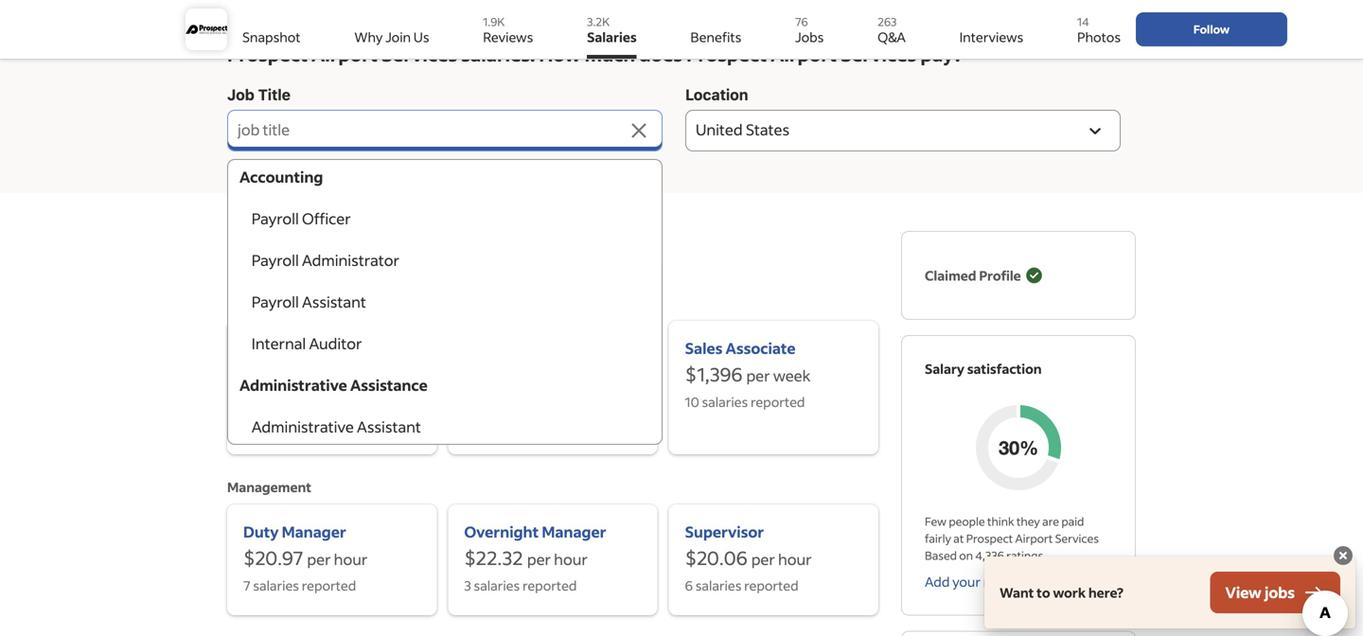 Task type: vqa. For each thing, say whether or not it's contained in the screenshot.
the bottom Assistant
yes



Task type: describe. For each thing, give the bounding box(es) containing it.
photos
[[1078, 28, 1121, 45]]

title
[[258, 86, 291, 104]]

salaries:
[[462, 42, 536, 66]]

internal
[[252, 334, 306, 353]]

job title
[[227, 86, 291, 104]]

assistant for administrative
[[357, 417, 421, 437]]

1.9k reviews
[[483, 14, 534, 45]]

0 horizontal spatial at
[[382, 256, 400, 280]]

sales associate $1,396 per week 10 salaries reported
[[685, 339, 811, 411]]

per for $20.97
[[307, 550, 331, 569]]

salaries for $1,396
[[702, 394, 748, 411]]

on
[[960, 548, 974, 563]]

salary
[[925, 360, 965, 377]]

salaries for $20.97
[[253, 577, 299, 594]]

united states
[[696, 119, 790, 139]]

76 jobs
[[796, 14, 824, 45]]

interviews
[[960, 28, 1024, 45]]

average
[[227, 256, 303, 280]]

reported inside the supervisor $20.06 per hour 6 salaries reported
[[745, 577, 799, 594]]

follow
[[1194, 22, 1231, 36]]

hour inside the supervisor $20.06 per hour 6 salaries reported
[[779, 550, 812, 569]]

76
[[796, 14, 809, 29]]

263
[[878, 14, 897, 29]]

add your rating link
[[925, 574, 1021, 592]]

reported for $22.32
[[523, 577, 577, 594]]

payroll assistant
[[240, 292, 366, 312]]

job
[[227, 86, 255, 104]]

internal auditor
[[240, 334, 362, 353]]

snapshot link
[[242, 8, 301, 59]]

week
[[774, 366, 811, 386]]

airline wheelchair assistant $13.67 per hour 113 salaries reported
[[243, 339, 378, 433]]

average salaries at prospect airport services
[[227, 256, 634, 280]]

salaries for $22.32
[[474, 577, 520, 594]]

add your rating
[[925, 574, 1021, 591]]

sales
[[685, 339, 723, 358]]

$20.97
[[243, 546, 303, 570]]

location
[[686, 86, 749, 104]]

job
[[238, 119, 260, 139]]

payroll for administrator
[[252, 251, 299, 270]]

paid
[[1062, 514, 1085, 529]]

manager for $20.97
[[282, 522, 346, 542]]

people
[[949, 514, 986, 529]]

administrator
[[302, 251, 400, 270]]

reported for $20.97
[[302, 577, 356, 594]]

per inside the airline wheelchair assistant $13.67 per hour 113 salaries reported
[[303, 389, 327, 408]]

think
[[988, 514, 1015, 529]]

263 q&a
[[878, 14, 906, 45]]

supervisor $20.06 per hour 6 salaries reported
[[685, 522, 812, 594]]

they
[[1017, 514, 1041, 529]]

why join us
[[355, 28, 430, 45]]

are
[[1043, 514, 1060, 529]]

fairly
[[925, 531, 952, 546]]

airline
[[243, 339, 291, 358]]

claimed profile button
[[925, 255, 1044, 296]]

supervisor
[[685, 522, 765, 542]]

7
[[243, 577, 251, 594]]

payroll officer
[[240, 209, 351, 228]]

salaries inside the supervisor $20.06 per hour 6 salaries reported
[[696, 577, 742, 594]]

officer
[[302, 209, 351, 228]]

much
[[585, 42, 636, 66]]

administrative for assistance
[[240, 376, 347, 395]]

view jobs link
[[1211, 572, 1341, 614]]

overnight
[[464, 522, 539, 542]]

salary satisfaction
[[925, 360, 1042, 377]]

payroll administrator
[[240, 251, 400, 270]]

1.9k
[[483, 14, 505, 29]]

prospect up title
[[227, 42, 308, 66]]

interviews link
[[960, 8, 1024, 59]]

prospect airport services salaries: how much does prospect airport services pay?
[[227, 42, 963, 66]]

us
[[414, 28, 430, 45]]

14 photos
[[1078, 14, 1121, 45]]

per for $1,396
[[747, 366, 771, 386]]

reviews
[[483, 28, 534, 45]]

few people think they are paid fairly at prospect airport services based on 4,336 ratings
[[925, 514, 1100, 563]]

3.2k salaries
[[587, 14, 637, 45]]

job title
[[238, 119, 290, 139]]

duty manager $20.97 per hour 7 salaries reported
[[243, 522, 368, 594]]

why
[[355, 28, 383, 45]]

airport inside few people think they are paid fairly at prospect airport services based on 4,336 ratings
[[1016, 531, 1054, 546]]



Task type: locate. For each thing, give the bounding box(es) containing it.
ratings
[[1007, 548, 1044, 563]]

1 horizontal spatial at
[[954, 531, 965, 546]]

reported inside the duty manager $20.97 per hour 7 salaries reported
[[302, 577, 356, 594]]

reported for $1,396
[[751, 394, 806, 411]]

14
[[1078, 14, 1090, 29]]

management
[[227, 479, 312, 496]]

airport
[[312, 42, 378, 66], [771, 42, 837, 66], [488, 256, 554, 280], [1016, 531, 1054, 546]]

reported down $20.06
[[745, 577, 799, 594]]

does
[[639, 42, 683, 66]]

follow button
[[1137, 12, 1288, 46]]

salaries up the payroll assistant
[[307, 256, 378, 280]]

hour right $20.06
[[779, 550, 812, 569]]

1 vertical spatial payroll
[[252, 251, 299, 270]]

1 horizontal spatial salaries
[[587, 28, 637, 45]]

satisfaction
[[968, 360, 1042, 377]]

view
[[1226, 583, 1262, 602]]

services
[[382, 42, 458, 66], [841, 42, 917, 66], [558, 256, 634, 280], [1056, 531, 1100, 546]]

payroll for officer
[[252, 209, 299, 228]]

manager up $20.97
[[282, 522, 346, 542]]

salaries for 3.2k
[[587, 28, 637, 45]]

$1,396
[[685, 362, 743, 386]]

title
[[263, 119, 290, 139]]

3
[[464, 577, 471, 594]]

3 payroll from the top
[[252, 292, 299, 312]]

salaries down $22.32 at the bottom of page
[[474, 577, 520, 594]]

salaries down $1,396
[[702, 394, 748, 411]]

q&a
[[878, 28, 906, 45]]

manager for $22.32
[[542, 522, 607, 542]]

10
[[685, 394, 700, 411]]

why join us link
[[355, 8, 430, 59]]

profile
[[980, 267, 1022, 284]]

snapshot
[[242, 28, 301, 45]]

hour right $22.32 at the bottom of page
[[554, 550, 588, 569]]

reported down $20.97
[[302, 577, 356, 594]]

assistant
[[302, 292, 366, 312], [243, 361, 311, 381], [357, 417, 421, 437]]

payroll
[[252, 209, 299, 228], [252, 251, 299, 270], [252, 292, 299, 312]]

to
[[1037, 584, 1051, 601]]

1 vertical spatial administrative
[[252, 417, 354, 437]]

1 payroll from the top
[[252, 209, 299, 228]]

close image
[[1333, 545, 1355, 567]]

payroll down the average
[[252, 292, 299, 312]]

pay?
[[921, 42, 963, 66]]

0 horizontal spatial salaries
[[307, 256, 378, 280]]

hour inside the airline wheelchair assistant $13.67 per hour 113 salaries reported
[[330, 389, 364, 408]]

administrative assistance
[[240, 376, 428, 395]]

hour inside overnight manager $22.32 per hour 3 salaries reported
[[554, 550, 588, 569]]

per right $20.97
[[307, 550, 331, 569]]

per inside the supervisor $20.06 per hour 6 salaries reported
[[752, 550, 776, 569]]

reported down administrative assistance on the bottom of page
[[313, 416, 367, 433]]

prospect right administrator
[[404, 256, 484, 280]]

hour inside the duty manager $20.97 per hour 7 salaries reported
[[334, 550, 368, 569]]

clear image
[[628, 119, 651, 142]]

salaries inside overnight manager $22.32 per hour 3 salaries reported
[[474, 577, 520, 594]]

administrative down internal auditor
[[240, 376, 347, 395]]

reported inside overnight manager $22.32 per hour 3 salaries reported
[[523, 577, 577, 594]]

per right $20.06
[[752, 550, 776, 569]]

benefits
[[691, 28, 742, 45]]

services inside few people think they are paid fairly at prospect airport services based on 4,336 ratings
[[1056, 531, 1100, 546]]

duty
[[243, 522, 279, 542]]

united
[[696, 119, 743, 139]]

associate
[[726, 339, 796, 358]]

salaries
[[702, 394, 748, 411], [264, 416, 310, 433], [253, 577, 299, 594], [474, 577, 520, 594], [696, 577, 742, 594]]

$22.32
[[464, 546, 523, 570]]

0 vertical spatial administrative
[[240, 376, 347, 395]]

6
[[685, 577, 693, 594]]

1 horizontal spatial manager
[[542, 522, 607, 542]]

0 vertical spatial assistant
[[302, 292, 366, 312]]

per up administrative assistant
[[303, 389, 327, 408]]

payroll down the accounting
[[252, 209, 299, 228]]

salaries left the does
[[587, 28, 637, 45]]

payroll up popular roles
[[252, 251, 299, 270]]

auditor
[[309, 334, 362, 353]]

assistant for payroll
[[302, 292, 366, 312]]

per inside overnight manager $22.32 per hour 3 salaries reported
[[527, 550, 551, 569]]

assistant down the assistance
[[357, 417, 421, 437]]

manager
[[282, 522, 346, 542], [542, 522, 607, 542]]

salaries
[[587, 28, 637, 45], [307, 256, 378, 280]]

salaries down $20.97
[[253, 577, 299, 594]]

assistant inside the airline wheelchair assistant $13.67 per hour 113 salaries reported
[[243, 361, 311, 381]]

assistance
[[350, 376, 428, 395]]

2 manager from the left
[[542, 522, 607, 542]]

rating
[[984, 574, 1021, 591]]

per for $22.32
[[527, 550, 551, 569]]

few
[[925, 514, 947, 529]]

per inside the sales associate $1,396 per week 10 salaries reported
[[747, 366, 771, 386]]

popular roles
[[227, 295, 314, 312]]

claimed profile
[[925, 267, 1022, 284]]

salaries inside the sales associate $1,396 per week 10 salaries reported
[[702, 394, 748, 411]]

2 vertical spatial assistant
[[357, 417, 421, 437]]

113
[[243, 416, 262, 433]]

per
[[747, 366, 771, 386], [303, 389, 327, 408], [307, 550, 331, 569], [527, 550, 551, 569], [752, 550, 776, 569]]

administrative assistant
[[240, 417, 421, 437]]

work
[[1054, 584, 1086, 601]]

prospect inside few people think they are paid fairly at prospect airport services based on 4,336 ratings
[[967, 531, 1014, 546]]

at inside few people think they are paid fairly at prospect airport services based on 4,336 ratings
[[954, 531, 965, 546]]

based
[[925, 548, 958, 563]]

1 vertical spatial assistant
[[243, 361, 311, 381]]

per inside the duty manager $20.97 per hour 7 salaries reported
[[307, 550, 331, 569]]

per down 'associate'
[[747, 366, 771, 386]]

0 horizontal spatial manager
[[282, 522, 346, 542]]

hour up administrative assistant
[[330, 389, 364, 408]]

0 vertical spatial at
[[382, 256, 400, 280]]

view jobs
[[1226, 583, 1296, 602]]

assistant up auditor
[[302, 292, 366, 312]]

manager inside overnight manager $22.32 per hour 3 salaries reported
[[542, 522, 607, 542]]

reported inside the airline wheelchair assistant $13.67 per hour 113 salaries reported
[[313, 416, 367, 433]]

1 manager from the left
[[282, 522, 346, 542]]

2 vertical spatial payroll
[[252, 292, 299, 312]]

manager inside the duty manager $20.97 per hour 7 salaries reported
[[282, 522, 346, 542]]

add
[[925, 574, 950, 591]]

3.2k
[[587, 14, 610, 29]]

0 vertical spatial salaries
[[587, 28, 637, 45]]

wheelchair
[[294, 339, 378, 358]]

prospect up the '4,336'
[[967, 531, 1014, 546]]

per right $22.32 at the bottom of page
[[527, 550, 551, 569]]

reported inside the sales associate $1,396 per week 10 salaries reported
[[751, 394, 806, 411]]

reported down $22.32 at the bottom of page
[[523, 577, 577, 594]]

0 vertical spatial payroll
[[252, 209, 299, 228]]

1 vertical spatial salaries
[[307, 256, 378, 280]]

1 vertical spatial at
[[954, 531, 965, 546]]

want
[[1000, 584, 1035, 601]]

at
[[382, 256, 400, 280], [954, 531, 965, 546]]

$13.67
[[243, 385, 299, 409]]

hour
[[330, 389, 364, 408], [334, 550, 368, 569], [554, 550, 588, 569], [779, 550, 812, 569]]

popular
[[227, 295, 277, 312]]

salaries inside the duty manager $20.97 per hour 7 salaries reported
[[253, 577, 299, 594]]

hour right $20.97
[[334, 550, 368, 569]]

prospect up location
[[687, 42, 767, 66]]

administrative
[[240, 376, 347, 395], [252, 417, 354, 437]]

salaries inside the airline wheelchair assistant $13.67 per hour 113 salaries reported
[[264, 416, 310, 433]]

states
[[746, 119, 790, 139]]

administrative down $13.67
[[252, 417, 354, 437]]

your
[[953, 574, 981, 591]]

salaries down $13.67
[[264, 416, 310, 433]]

payroll for assistant
[[252, 292, 299, 312]]

claimed
[[925, 267, 977, 284]]

join
[[386, 28, 411, 45]]

want to work here?
[[1000, 584, 1124, 601]]

manager right the overnight
[[542, 522, 607, 542]]

reported down week
[[751, 394, 806, 411]]

here?
[[1089, 584, 1124, 601]]

$20.06
[[685, 546, 748, 570]]

jobs
[[796, 28, 824, 45]]

salaries for average
[[307, 256, 378, 280]]

administrative for assistant
[[252, 417, 354, 437]]

how
[[539, 42, 581, 66]]

salaries down $20.06
[[696, 577, 742, 594]]

roles
[[279, 295, 314, 312]]

assistant down airline
[[243, 361, 311, 381]]

2 payroll from the top
[[252, 251, 299, 270]]

benefits link
[[691, 8, 742, 59]]



